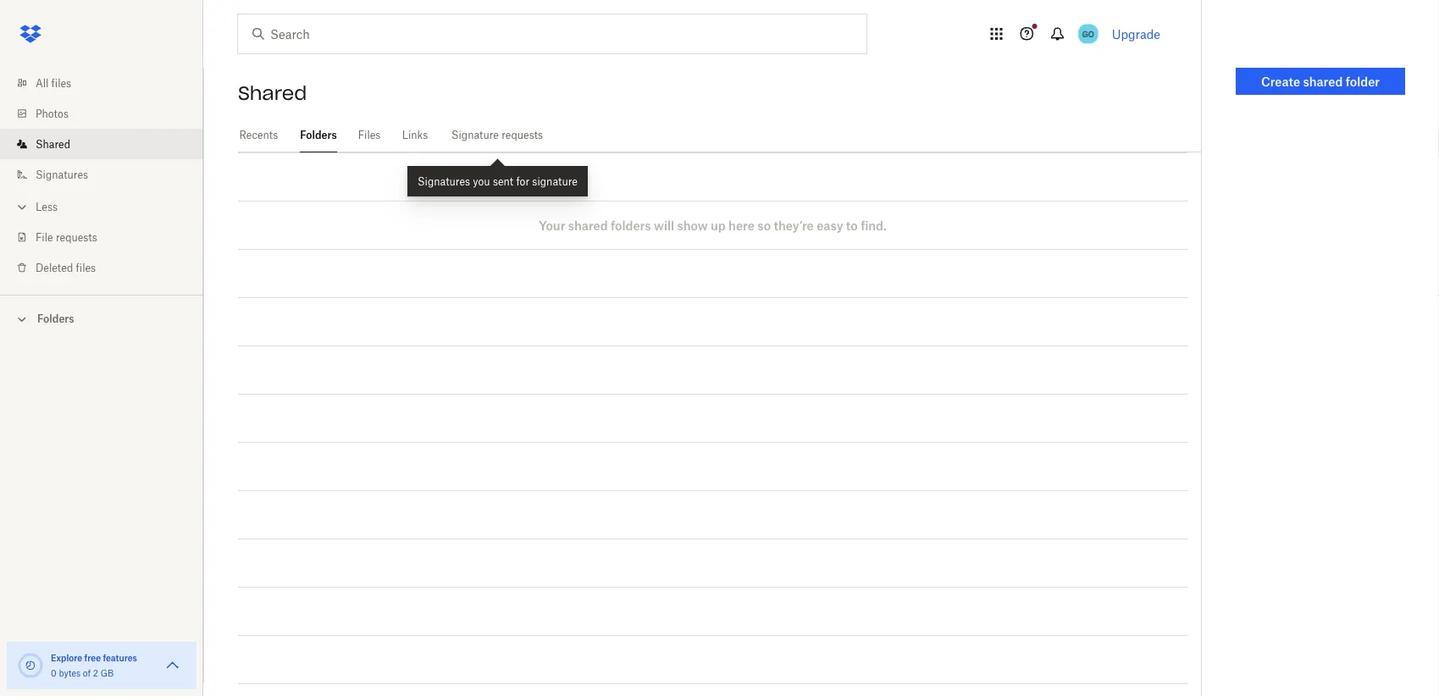 Task type: describe. For each thing, give the bounding box(es) containing it.
your shared folders will show up here so they're easy to find.
[[539, 218, 887, 233]]

your
[[539, 218, 566, 233]]

explore
[[51, 653, 82, 664]]

tab list containing recents
[[238, 119, 1202, 153]]

list containing all files
[[0, 58, 203, 295]]

to
[[846, 218, 858, 233]]

signatures for signatures
[[36, 168, 88, 181]]

folders button
[[0, 306, 203, 331]]

all files
[[36, 77, 71, 89]]

files for deleted files
[[76, 261, 96, 274]]

shared for create
[[1304, 74, 1344, 89]]

free
[[84, 653, 101, 664]]

0 vertical spatial shared
[[238, 81, 307, 105]]

folders inside folders button
[[37, 313, 74, 325]]

recents
[[239, 129, 278, 142]]

folders
[[611, 218, 651, 233]]

signatures for signatures you sent for signature
[[418, 175, 470, 188]]

quota usage element
[[17, 653, 44, 680]]

shared list item
[[0, 129, 203, 159]]

signatures you sent for signature
[[418, 175, 578, 188]]

file requests
[[36, 231, 97, 244]]

less
[[36, 200, 58, 213]]

explore free features 0 bytes of 2 gb
[[51, 653, 137, 679]]

files link
[[358, 119, 381, 150]]

gb
[[101, 668, 114, 679]]

shared link
[[14, 129, 203, 159]]

photos link
[[14, 98, 203, 129]]

signature
[[452, 129, 499, 142]]

you
[[473, 175, 490, 188]]

up
[[711, 218, 726, 233]]

dropbox image
[[14, 17, 47, 51]]

links
[[402, 129, 428, 142]]

here
[[729, 218, 755, 233]]

file
[[36, 231, 53, 244]]

create shared folder button
[[1236, 68, 1406, 95]]

requests for file requests
[[56, 231, 97, 244]]

so
[[758, 218, 771, 233]]

create
[[1262, 74, 1301, 89]]

file requests link
[[14, 222, 203, 253]]

upgrade link
[[1112, 27, 1161, 41]]



Task type: vqa. For each thing, say whether or not it's contained in the screenshot.
so
yes



Task type: locate. For each thing, give the bounding box(es) containing it.
0 horizontal spatial shared
[[36, 138, 70, 150]]

shared for your
[[569, 218, 608, 233]]

of
[[83, 668, 91, 679]]

photos
[[36, 107, 69, 120]]

1 horizontal spatial files
[[76, 261, 96, 274]]

folders
[[300, 129, 337, 142], [37, 313, 74, 325]]

for
[[516, 175, 530, 188]]

0 vertical spatial folders
[[300, 129, 337, 142]]

1 vertical spatial files
[[76, 261, 96, 274]]

less image
[[14, 199, 31, 216]]

requests for signature requests
[[502, 129, 543, 142]]

folder
[[1346, 74, 1381, 89]]

features
[[103, 653, 137, 664]]

links link
[[402, 119, 429, 150]]

shared up recents link at the left
[[238, 81, 307, 105]]

signature
[[533, 175, 578, 188]]

bytes
[[59, 668, 81, 679]]

deleted files link
[[14, 253, 203, 283]]

shared right your
[[569, 218, 608, 233]]

signature requests link
[[449, 119, 546, 150]]

requests up for
[[502, 129, 543, 142]]

0 horizontal spatial signatures
[[36, 168, 88, 181]]

0 horizontal spatial folders
[[37, 313, 74, 325]]

create shared folder
[[1262, 74, 1381, 89]]

shared inside shared link
[[36, 138, 70, 150]]

files
[[358, 129, 381, 142]]

1 vertical spatial shared
[[569, 218, 608, 233]]

files for all files
[[51, 77, 71, 89]]

tab list
[[238, 119, 1202, 153]]

1 horizontal spatial folders
[[300, 129, 337, 142]]

folders down deleted
[[37, 313, 74, 325]]

1 horizontal spatial requests
[[502, 129, 543, 142]]

1 vertical spatial shared
[[36, 138, 70, 150]]

2
[[93, 668, 98, 679]]

files right 'all'
[[51, 77, 71, 89]]

1 vertical spatial folders
[[37, 313, 74, 325]]

folders link
[[300, 119, 337, 150]]

all files link
[[14, 68, 203, 98]]

requests right the file
[[56, 231, 97, 244]]

0 vertical spatial shared
[[1304, 74, 1344, 89]]

shared inside create shared folder button
[[1304, 74, 1344, 89]]

shared left folder on the right of page
[[1304, 74, 1344, 89]]

Search in folder "Dropbox" text field
[[270, 25, 832, 43]]

signatures link
[[14, 159, 203, 190]]

0 vertical spatial files
[[51, 77, 71, 89]]

go
[[1083, 28, 1095, 39]]

list
[[0, 58, 203, 295]]

signatures
[[36, 168, 88, 181], [418, 175, 470, 188]]

shared
[[1304, 74, 1344, 89], [569, 218, 608, 233]]

recents link
[[238, 119, 279, 150]]

signatures left the you
[[418, 175, 470, 188]]

files right deleted
[[76, 261, 96, 274]]

signatures up less
[[36, 168, 88, 181]]

show
[[678, 218, 708, 233]]

requests inside file requests link
[[56, 231, 97, 244]]

go button
[[1075, 20, 1102, 47]]

signature requests
[[452, 129, 543, 142]]

deleted files
[[36, 261, 96, 274]]

requests
[[502, 129, 543, 142], [56, 231, 97, 244]]

all
[[36, 77, 49, 89]]

0 horizontal spatial requests
[[56, 231, 97, 244]]

will
[[654, 218, 675, 233]]

1 vertical spatial requests
[[56, 231, 97, 244]]

shared
[[238, 81, 307, 105], [36, 138, 70, 150]]

0 horizontal spatial shared
[[569, 218, 608, 233]]

find.
[[861, 218, 887, 233]]

0 horizontal spatial files
[[51, 77, 71, 89]]

1 horizontal spatial signatures
[[418, 175, 470, 188]]

1 horizontal spatial shared
[[238, 81, 307, 105]]

sent
[[493, 175, 514, 188]]

0 vertical spatial requests
[[502, 129, 543, 142]]

folders left files
[[300, 129, 337, 142]]

0
[[51, 668, 57, 679]]

deleted
[[36, 261, 73, 274]]

1 horizontal spatial shared
[[1304, 74, 1344, 89]]

requests inside signature requests link
[[502, 129, 543, 142]]

folders inside "folders" link
[[300, 129, 337, 142]]

shared down "photos"
[[36, 138, 70, 150]]

upgrade
[[1112, 27, 1161, 41]]

files
[[51, 77, 71, 89], [76, 261, 96, 274]]

easy
[[817, 218, 844, 233]]

they're
[[774, 218, 814, 233]]



